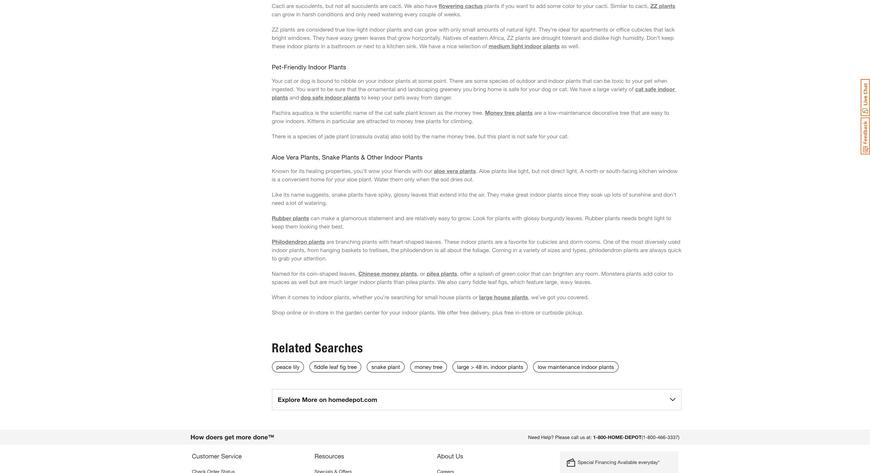 Task type: vqa. For each thing, say whether or not it's contained in the screenshot.


Task type: locate. For each thing, give the bounding box(es) containing it.
species down kittens
[[297, 133, 316, 140]]

1 horizontal spatial there
[[449, 77, 463, 84]]

when inside your cat or dog is bound to nibble on your indoor plants at some point. there are some species of outdoor and indoor plants that can be toxic to your pet when ingested. you want to be sure that the ornamental and landscaping greenery you bring home is safe for your dog or cat. we have a large variety of
[[654, 77, 667, 84]]

are up cat safe indoor plants link
[[465, 77, 472, 84]]

large up delivery,
[[479, 294, 493, 301]]

0 vertical spatial plants,
[[289, 247, 306, 253]]

1 vertical spatial only
[[451, 26, 461, 33]]

0 vertical spatial aloe
[[434, 168, 445, 174]]

tree inside fiddle leaf fig tree link
[[347, 364, 357, 371]]

green inside , offer a splash of green color that can brighten any room. monstera plants add color to spaces as well but are much larger indoor plants than pilea plants. we also carry fiddle leaf figs, which feature large, wavy leaves.
[[502, 270, 516, 277]]

0 vertical spatial low-
[[346, 26, 357, 33]]

1 vertical spatial fiddle
[[314, 364, 328, 371]]

1 vertical spatial shaped
[[320, 270, 338, 277]]

1 horizontal spatial 800-
[[647, 435, 657, 441]]

plant.
[[359, 176, 373, 183]]

on inside dropdown button
[[319, 396, 327, 404]]

1 in- from the left
[[309, 309, 316, 316]]

color up which
[[517, 270, 530, 277]]

1 vertical spatial not
[[517, 133, 525, 140]]

known for its healing properties, you'll wow your friends with our aloe vera plants
[[272, 168, 476, 174]]

looking
[[300, 223, 318, 230]]

2 store from the left
[[522, 309, 534, 316]]

feedback link image
[[861, 117, 870, 155]]

1 horizontal spatial cacti.
[[595, 2, 609, 9]]

light. right natural at the top of the page
[[525, 26, 537, 33]]

1 vertical spatial bright
[[638, 215, 653, 222]]

keep inside zz plants are considered true low-light indoor plants and can grow with only small amounts of natural light. they're ideal for apartments or office cubicles that lack bright windows. they have waxy green leaves that grow horizontally. natives of eastern africa, zz plants are drought tolerant and dislike high humidity. don't keep these indoor plants in a bathroom or next to a kitchen sink. we have a nice selection of
[[662, 34, 674, 41]]

2 vertical spatial its
[[300, 270, 305, 277]]

light
[[357, 26, 368, 33], [512, 43, 523, 49], [654, 215, 665, 222]]

and inside can make a glamorous statement and are relatively easy to grow. look for plants with glossy burgundy leaves. rubber plants needs bright light to keep them looking their best.
[[395, 215, 404, 222]]

light up the next
[[357, 26, 368, 33]]

on right nibble
[[358, 77, 364, 84]]

resources
[[314, 453, 344, 460]]

green up figs,
[[502, 270, 516, 277]]

safe inside cat safe indoor plants
[[645, 86, 656, 92]]

not left the "direct" on the right of page
[[541, 168, 549, 174]]

kitchen inside zz plants are considered true low-light indoor plants and can grow with only small amounts of natural light. they're ideal for apartments or office cubicles that lack bright windows. they have waxy green leaves that grow horizontally. natives of eastern africa, zz plants are drought tolerant and dislike high humidity. don't keep these indoor plants in a bathroom or next to a kitchen sink. we have a nice selection of
[[387, 43, 405, 49]]

1 philodendron from the left
[[400, 247, 433, 253]]

0 horizontal spatial you
[[463, 86, 472, 92]]

1 vertical spatial make
[[321, 215, 335, 222]]

0 vertical spatial shaped
[[405, 239, 424, 245]]

only inside zz plants are considered true low-light indoor plants and can grow with only small amounts of natural light. they're ideal for apartments or office cubicles that lack bright windows. they have waxy green leaves that grow horizontally. natives of eastern africa, zz plants are drought tolerant and dislike high humidity. don't keep these indoor plants in a bathroom or next to a kitchen sink. we have a nice selection of
[[451, 26, 461, 33]]

bound
[[317, 77, 333, 84]]

on inside your cat or dog is bound to nibble on your indoor plants at some point. there are some species of outdoor and indoor plants that can be toxic to your pet when ingested. you want to be sure that the ornamental and landscaping greenery you bring home is safe for your dog or cat. we have a large variety of
[[358, 77, 364, 84]]

and inside can grow in harsh conditions and only need watering every couple of weeks.
[[345, 11, 354, 17]]

always
[[649, 247, 666, 253]]

of
[[438, 11, 442, 17], [500, 26, 505, 33], [463, 34, 468, 41], [482, 43, 487, 49], [510, 77, 515, 84], [629, 86, 634, 92], [369, 109, 373, 116], [318, 133, 323, 140], [623, 191, 627, 198], [298, 200, 303, 206], [615, 239, 620, 245], [541, 247, 546, 253], [495, 270, 500, 277]]

cubicles
[[631, 26, 652, 33], [537, 239, 557, 245]]

easy for are
[[651, 109, 663, 116]]

only down succulents
[[356, 11, 366, 17]]

with inside zz plants are considered true low-light indoor plants and can grow with only small amounts of natural light. they're ideal for apartments or office cubicles that lack bright windows. they have waxy green leaves that grow horizontally. natives of eastern africa, zz plants are drought tolerant and dislike high humidity. don't keep these indoor plants in a bathroom or next to a kitchen sink. we have a nice selection of
[[439, 26, 449, 33]]

you
[[505, 2, 514, 9], [463, 86, 472, 92], [557, 294, 566, 301]]

they right air. on the top
[[487, 191, 499, 198]]

bathroom
[[331, 43, 355, 49]]

free
[[460, 309, 469, 316], [504, 309, 514, 316]]

glossy
[[394, 191, 410, 198], [524, 215, 540, 222]]

not up conditions
[[335, 2, 343, 9]]

also left carry
[[447, 279, 457, 285]]

zz right cacti,
[[650, 2, 658, 9]]

1 horizontal spatial they
[[487, 191, 499, 198]]

0 vertical spatial cat.
[[559, 86, 568, 92]]

can inside can make a glamorous statement and are relatively easy to grow. look for plants with glossy burgundy leaves. rubber plants needs bright light to keep them looking their best.
[[311, 215, 320, 222]]

aloe
[[272, 153, 284, 161], [479, 168, 490, 174]]

2 horizontal spatial name
[[431, 133, 445, 140]]

for
[[572, 26, 578, 33], [521, 86, 527, 92], [443, 118, 449, 124], [539, 133, 545, 140], [291, 168, 297, 174], [326, 176, 333, 183], [487, 215, 494, 222], [529, 239, 535, 245], [291, 270, 298, 277], [416, 294, 423, 301], [381, 309, 388, 316]]

rubber plants
[[272, 215, 309, 222]]

1 vertical spatial they
[[487, 191, 499, 198]]

2 vertical spatial leaves.
[[575, 279, 592, 285]]

as inside , offer a splash of green color that can brighten any room. monstera plants add color to spaces as well but are much larger indoor plants than pilea plants. we also carry fiddle leaf figs, which feature large, wavy leaves.
[[291, 279, 297, 285]]

0 horizontal spatial light
[[357, 26, 368, 33]]

its for known
[[299, 168, 305, 174]]

for inside are branching plants with heart-shaped leaves. these indoor plants are a favorite for cubicles and dorm rooms. one of the most diversely used indoor plants, from hanging baskets to trellises, the philodendron is all about the foliage. coming in a variety of sizes and types, philodendron plants are always quick to grab your attention.
[[529, 239, 535, 245]]

large up decorative
[[597, 86, 609, 92]]

0 vertical spatial bright
[[272, 34, 286, 41]]

0 vertical spatial kitchen
[[387, 43, 405, 49]]

pilea plants link
[[427, 270, 457, 277]]

they down considered
[[313, 34, 325, 41]]

them down rubber plants
[[285, 223, 298, 230]]

0 horizontal spatial kitchen
[[387, 43, 405, 49]]

not inside . aloe plants like light, but not direct light. a north or south-facing kitchen window is a convenient home for your aloe plant. water them only when the soil dries out.
[[541, 168, 549, 174]]

pilea right than at the bottom left of page
[[406, 279, 418, 285]]

of inside can grow in harsh conditions and only need watering every couple of weeks.
[[438, 11, 442, 17]]

0 horizontal spatial need
[[272, 200, 284, 206]]

low
[[538, 364, 546, 371]]

leaves,
[[339, 270, 357, 277]]

2 800- from the left
[[647, 435, 657, 441]]

leaves. inside can make a glamorous statement and are relatively easy to grow. look for plants with glossy burgundy leaves. rubber plants needs bright light to keep them looking their best.
[[566, 215, 583, 222]]

not down the money tree plants link
[[517, 133, 525, 140]]

whether
[[352, 294, 372, 301]]

delivery,
[[471, 309, 491, 316]]

color up ideal
[[562, 2, 575, 9]]

2 horizontal spatial some
[[547, 2, 561, 9]]

1 free from the left
[[460, 309, 469, 316]]

indoor inside , offer a splash of green color that can brighten any room. monstera plants add color to spaces as well but are much larger indoor plants than pilea plants. we also carry fiddle leaf figs, which feature large, wavy leaves.
[[360, 279, 375, 285]]

have inside like its name suggests, snake plants have spiky, glossy leaves that extend into the air. they make great indoor plants since they soak up lots of sunshine and don't need a lot of watering.
[[365, 191, 377, 198]]

rubber inside can make a glamorous statement and are relatively easy to grow. look for plants with glossy burgundy leaves. rubber plants needs bright light to keep them looking their best.
[[585, 215, 603, 222]]

covered.
[[567, 294, 589, 301]]

add inside , offer a splash of green color that can brighten any room. monstera plants add color to spaces as well but are much larger indoor plants than pilea plants. we also carry fiddle leaf figs, which feature large, wavy leaves.
[[643, 270, 652, 277]]

away
[[406, 94, 419, 101]]

much
[[329, 279, 342, 285]]

green inside zz plants are considered true low-light indoor plants and can grow with only small amounts of natural light. they're ideal for apartments or office cubicles that lack bright windows. they have waxy green leaves that grow horizontally. natives of eastern africa, zz plants are drought tolerant and dislike high humidity. don't keep these indoor plants in a bathroom or next to a kitchen sink. we have a nice selection of
[[354, 34, 368, 41]]

0 vertical spatial only
[[356, 11, 366, 17]]

leaves. right burgundy
[[566, 215, 583, 222]]

0 vertical spatial not
[[335, 2, 343, 9]]

safe inside your cat or dog is bound to nibble on your indoor plants at some point. there are some species of outdoor and indoor plants that can be toxic to your pet when ingested. you want to be sure that the ornamental and landscaping greenery you bring home is safe for your dog or cat. we have a large variety of
[[509, 86, 519, 92]]

philodendron plants link
[[272, 239, 325, 245]]

1 plants. from the top
[[419, 279, 436, 285]]

by
[[414, 133, 420, 140]]

1 vertical spatial as
[[437, 109, 443, 116]]

2 horizontal spatial as
[[561, 43, 567, 49]]

plants.
[[419, 279, 436, 285], [419, 309, 436, 316]]

kitchen left sink.
[[387, 43, 405, 49]]

kittens
[[307, 118, 325, 124]]

they inside like its name suggests, snake plants have spiky, glossy leaves that extend into the air. they make great indoor plants since they soak up lots of sunshine and don't need a lot of watering.
[[487, 191, 499, 198]]

leaves.
[[566, 215, 583, 222], [425, 239, 443, 245], [575, 279, 592, 285]]

0 horizontal spatial not
[[335, 2, 343, 9]]

small inside zz plants are considered true low-light indoor plants and can grow with only small amounts of natural light. they're ideal for apartments or office cubicles that lack bright windows. they have waxy green leaves that grow horizontally. natives of eastern africa, zz plants are drought tolerant and dislike high humidity. don't keep these indoor plants in a bathroom or next to a kitchen sink. we have a nice selection of
[[462, 26, 475, 33]]

1 horizontal spatial small
[[462, 26, 475, 33]]

1 horizontal spatial when
[[654, 77, 667, 84]]

can inside can grow in harsh conditions and only need watering every couple of weeks.
[[272, 11, 281, 17]]

, inside , offer a splash of green color that can brighten any room. monstera plants add color to spaces as well but are much larger indoor plants than pilea plants. we also carry fiddle leaf figs, which feature large, wavy leaves.
[[457, 270, 459, 277]]

money tree link
[[410, 362, 447, 373]]

home inside your cat or dog is bound to nibble on your indoor plants at some point. there are some species of outdoor and indoor plants that can be toxic to your pet when ingested. you want to be sure that the ornamental and landscaping greenery you bring home is safe for your dog or cat. we have a large variety of
[[488, 86, 502, 92]]

kitchen
[[387, 43, 405, 49], [639, 168, 657, 174]]

plants. inside , offer a splash of green color that can brighten any room. monstera plants add color to spaces as well but are much larger indoor plants than pilea plants. we also carry fiddle leaf figs, which feature large, wavy leaves.
[[419, 279, 436, 285]]

them for water
[[390, 176, 403, 183]]

they inside zz plants are considered true low-light indoor plants and can grow with only small amounts of natural light. they're ideal for apartments or office cubicles that lack bright windows. they have waxy green leaves that grow horizontally. natives of eastern africa, zz plants are drought tolerant and dislike high humidity. don't keep these indoor plants in a bathroom or next to a kitchen sink. we have a nice selection of
[[313, 34, 325, 41]]

sold
[[402, 133, 413, 140]]

with up trellises,
[[379, 239, 389, 245]]

maintenance
[[559, 109, 591, 116], [548, 364, 580, 371]]

are inside your cat or dog is bound to nibble on your indoor plants at some point. there are some species of outdoor and indoor plants that can be toxic to your pet when ingested. you want to be sure that the ornamental and landscaping greenery you bring home is safe for your dog or cat. we have a large variety of
[[465, 77, 472, 84]]

0 vertical spatial small
[[462, 26, 475, 33]]

center
[[364, 309, 380, 316]]

1 vertical spatial plants.
[[419, 309, 436, 316]]

0 horizontal spatial name
[[291, 191, 305, 198]]

1 horizontal spatial add
[[643, 270, 652, 277]]

0 horizontal spatial indoor
[[308, 63, 327, 71]]

in inside are branching plants with heart-shaped leaves. these indoor plants are a favorite for cubicles and dorm rooms. one of the most diversely used indoor plants, from hanging baskets to trellises, the philodendron is all about the foliage. coming in a variety of sizes and types, philodendron plants are always quick to grab your attention.
[[513, 247, 517, 253]]

aloe inside . aloe plants like light, but not direct light. a north or south-facing kitchen window is a convenient home for your aloe plant. water them only when the soil dries out.
[[347, 176, 357, 183]]

2 horizontal spatial ,
[[528, 294, 530, 301]]

trellises,
[[369, 247, 389, 253]]

1 horizontal spatial rubber
[[585, 215, 603, 222]]

800- right depot
[[647, 435, 657, 441]]

0 horizontal spatial they
[[313, 34, 325, 41]]

every
[[404, 11, 418, 17]]

2 horizontal spatial not
[[541, 168, 549, 174]]

is down known on the left top of page
[[272, 176, 276, 183]]

glossy inside can make a glamorous statement and are relatively easy to grow. look for plants with glossy burgundy leaves. rubber plants needs bright light to keep them looking their best.
[[524, 215, 540, 222]]

for inside . aloe plants like light, but not direct light. a north or south-facing kitchen window is a convenient home for your aloe plant. water them only when the soil dries out.
[[326, 176, 333, 183]]

0 vertical spatial green
[[354, 34, 368, 41]]

shaped down relatively
[[405, 239, 424, 245]]

0 vertical spatial large
[[597, 86, 609, 92]]

cubicles up sizes
[[537, 239, 557, 245]]

make up their
[[321, 215, 335, 222]]

0 vertical spatial name
[[353, 109, 367, 116]]

1 vertical spatial leaves
[[411, 191, 427, 198]]

favorite
[[509, 239, 527, 245]]

plant right this
[[498, 133, 510, 140]]

0 vertical spatial light
[[357, 26, 368, 33]]

you left bring
[[463, 86, 472, 92]]

also
[[414, 2, 424, 9], [391, 133, 401, 140], [447, 279, 457, 285]]

0 horizontal spatial as
[[291, 279, 297, 285]]

maintenance left decorative
[[559, 109, 591, 116]]

but up conditions
[[325, 2, 334, 9]]

0 vertical spatial want
[[516, 2, 528, 9]]

make inside can make a glamorous statement and are relatively easy to grow. look for plants with glossy burgundy leaves. rubber plants needs bright light to keep them looking their best.
[[321, 215, 335, 222]]

cat safe indoor plants link
[[272, 86, 676, 101]]

soil
[[440, 176, 449, 183]]

pilea
[[427, 270, 439, 277], [406, 279, 418, 285]]

properties,
[[325, 168, 352, 174]]

horizontally.
[[412, 34, 441, 41]]

can up horizontally. at the top of page
[[414, 26, 423, 33]]

home right bring
[[488, 86, 502, 92]]

maintenance inside are a low-maintenance decorative tree that are easy to grow indoors. kittens in particular are attracted to money tree plants for climbing.
[[559, 109, 591, 116]]

fiddle down related searches
[[314, 364, 328, 371]]

free right plus
[[504, 309, 514, 316]]

natural
[[506, 26, 523, 33]]

when it comes to indoor plants, whether you're searching for small house plants or large house plants , we've got you covered.
[[272, 294, 589, 301]]

explore more on homedepot.com
[[278, 396, 377, 404]]

some up the they're in the top of the page
[[547, 2, 561, 9]]

lack
[[665, 26, 675, 33]]

0 horizontal spatial make
[[321, 215, 335, 222]]

name inside like its name suggests, snake plants have spiky, glossy leaves that extend into the air. they make great indoor plants since they soak up lots of sunshine and don't need a lot of watering.
[[291, 191, 305, 198]]

cubicles inside are branching plants with heart-shaped leaves. these indoor plants are a favorite for cubicles and dorm rooms. one of the most diversely used indoor plants, from hanging baskets to trellises, the philodendron is all about the foliage. coming in a variety of sizes and types, philodendron plants are always quick to grab your attention.
[[537, 239, 557, 245]]

hanging
[[320, 247, 340, 253]]

species left outdoor
[[489, 77, 508, 84]]

heart-
[[391, 239, 405, 245]]

chinese money plants link
[[358, 270, 417, 277]]

1 vertical spatial also
[[391, 133, 401, 140]]

, up carry
[[457, 270, 459, 277]]

2 horizontal spatial also
[[447, 279, 457, 285]]

all left succulents
[[345, 2, 350, 9]]

light up diversely
[[654, 215, 665, 222]]

safe down pet at the top right
[[645, 86, 656, 92]]

0 horizontal spatial green
[[354, 34, 368, 41]]

have inside your cat or dog is bound to nibble on your indoor plants at some point. there are some species of outdoor and indoor plants that can be toxic to your pet when ingested. you want to be sure that the ornamental and landscaping greenery you bring home is safe for your dog or cat. we have a large variety of
[[579, 86, 591, 92]]

need inside can grow in harsh conditions and only need watering every couple of weeks.
[[368, 11, 380, 17]]

all left about
[[440, 247, 446, 253]]

plants. up when it comes to indoor plants, whether you're searching for small house plants or large house plants , we've got you covered.
[[419, 279, 436, 285]]

couple
[[419, 11, 436, 17]]

1 horizontal spatial low-
[[548, 109, 559, 116]]

a
[[327, 43, 330, 49], [382, 43, 385, 49], [442, 43, 445, 49], [593, 86, 596, 92], [543, 109, 546, 116], [293, 133, 296, 140], [277, 176, 280, 183], [286, 200, 289, 206], [336, 215, 339, 222], [504, 239, 507, 245], [519, 247, 522, 253], [473, 270, 476, 277]]

a inside are a low-maintenance decorative tree that are easy to grow indoors. kittens in particular are attracted to money tree plants for climbing.
[[543, 109, 546, 116]]

store right online
[[316, 309, 328, 316]]

flowering cactus link
[[439, 2, 483, 9]]

pilea inside , offer a splash of green color that can brighten any room. monstera plants add color to spaces as well but are much larger indoor plants than pilea plants. we also carry fiddle leaf figs, which feature large, wavy leaves.
[[406, 279, 418, 285]]

1 horizontal spatial you
[[505, 2, 514, 9]]

in- right plus
[[515, 309, 522, 316]]

snake plant link
[[367, 362, 405, 373]]

the
[[358, 86, 366, 92], [320, 109, 328, 116], [375, 109, 383, 116], [445, 109, 453, 116], [422, 133, 430, 140], [431, 176, 439, 183], [469, 191, 477, 198], [621, 239, 629, 245], [391, 247, 399, 253], [463, 247, 471, 253], [336, 309, 344, 316]]

are up watering
[[380, 2, 388, 9]]

keep down rubber plants
[[272, 223, 284, 230]]

its up well
[[300, 270, 305, 277]]

safe down the money tree plants link
[[527, 133, 537, 140]]

plants inside cat safe indoor plants
[[272, 94, 288, 101]]

0 vertical spatial snake
[[332, 191, 347, 198]]

can inside zz plants are considered true low-light indoor plants and can grow with only small amounts of natural light. they're ideal for apartments or office cubicles that lack bright windows. they have waxy green leaves that grow horizontally. natives of eastern africa, zz plants are drought tolerant and dislike high humidity. don't keep these indoor plants in a bathroom or next to a kitchen sink. we have a nice selection of
[[414, 26, 423, 33]]

1 vertical spatial need
[[272, 200, 284, 206]]

indoor up 'friends'
[[385, 153, 403, 161]]

but
[[325, 2, 334, 9], [478, 133, 486, 140], [532, 168, 540, 174], [310, 279, 318, 285]]

the inside . aloe plants like light, but not direct light. a north or south-facing kitchen window is a convenient home for your aloe plant. water them only when the soil dries out.
[[431, 176, 439, 183]]

like its name suggests, snake plants have spiky, glossy leaves that extend into the air. they make great indoor plants since they soak up lots of sunshine and don't need a lot of watering.
[[272, 191, 678, 206]]

the left air. on the top
[[469, 191, 477, 198]]

large left >
[[457, 364, 469, 371]]

philodendron
[[272, 239, 307, 245]]

store down 'we've'
[[522, 309, 534, 316]]

(crassula
[[350, 133, 372, 140]]

0 horizontal spatial cacti.
[[389, 2, 403, 9]]

1 horizontal spatial plants,
[[334, 294, 351, 301]]

that inside like its name suggests, snake plants have spiky, glossy leaves that extend into the air. they make great indoor plants since they soak up lots of sunshine and don't need a lot of watering.
[[429, 191, 438, 198]]

bright right needs
[[638, 215, 653, 222]]

need down like
[[272, 200, 284, 206]]

cat inside your cat or dog is bound to nibble on your indoor plants at some point. there are some species of outdoor and indoor plants that can be toxic to your pet when ingested. you want to be sure that the ornamental and landscaping greenery you bring home is safe for your dog or cat. we have a large variety of
[[284, 77, 292, 84]]

when
[[272, 294, 286, 301]]

is
[[311, 77, 316, 84], [503, 86, 507, 92], [315, 109, 319, 116], [287, 133, 291, 140], [512, 133, 516, 140], [272, 176, 276, 183], [435, 247, 439, 253]]

1 vertical spatial when
[[416, 176, 430, 183]]

kitchen right facing
[[639, 168, 657, 174]]

rubber
[[272, 215, 291, 222], [585, 215, 603, 222]]

plants, down philodendron plants
[[289, 247, 306, 253]]

0 horizontal spatial house
[[439, 294, 454, 301]]

leaves. inside are branching plants with heart-shaped leaves. these indoor plants are a favorite for cubicles and dorm rooms. one of the most diversely used indoor plants, from hanging baskets to trellises, the philodendron is all about the foliage. coming in a variety of sizes and types, philodendron plants are always quick to grab your attention.
[[425, 239, 443, 245]]

shaped inside are branching plants with heart-shaped leaves. these indoor plants are a favorite for cubicles and dorm rooms. one of the most diversely used indoor plants, from hanging baskets to trellises, the philodendron is all about the foliage. coming in a variety of sizes and types, philodendron plants are always quick to grab your attention.
[[405, 239, 424, 245]]

shop online or in-store in the garden center for your indoor plants. we offer free delivery, plus free in-store or curbside pickup.
[[272, 309, 584, 316]]

leaves. down any
[[575, 279, 592, 285]]

2 horizontal spatial zz
[[650, 2, 658, 9]]

small
[[462, 26, 475, 33], [425, 294, 438, 301]]

0 vertical spatial leaves.
[[566, 215, 583, 222]]

0 vertical spatial cubicles
[[631, 26, 652, 33]]

cat.
[[559, 86, 568, 92], [559, 133, 569, 140]]

house down figs,
[[494, 294, 510, 301]]

2 horizontal spatial large
[[597, 86, 609, 92]]

some up landscaping
[[418, 77, 432, 84]]

snake
[[322, 153, 340, 161]]

low- inside zz plants are considered true low-light indoor plants and can grow with only small amounts of natural light. they're ideal for apartments or office cubicles that lack bright windows. they have waxy green leaves that grow horizontally. natives of eastern africa, zz plants are drought tolerant and dislike high humidity. don't keep these indoor plants in a bathroom or next to a kitchen sink. we have a nice selection of
[[346, 26, 357, 33]]

attracted
[[366, 118, 388, 124]]

named
[[272, 270, 290, 277]]

1 vertical spatial low-
[[548, 109, 559, 116]]

its up convenient
[[299, 168, 305, 174]]

1 horizontal spatial from
[[421, 94, 432, 101]]

tree right fig
[[347, 364, 357, 371]]

shaped up much at the left
[[320, 270, 338, 277]]

philodendron down one
[[589, 247, 622, 253]]

free left delivery,
[[460, 309, 469, 316]]

1 horizontal spatial in-
[[515, 309, 522, 316]]

1 vertical spatial maintenance
[[548, 364, 580, 371]]

on right more
[[319, 396, 327, 404]]

them inside . aloe plants like light, but not direct light. a north or south-facing kitchen window is a convenient home for your aloe plant. water them only when the soil dries out.
[[390, 176, 403, 183]]

0 horizontal spatial snake
[[332, 191, 347, 198]]

special
[[578, 460, 594, 466]]

plants inside are a low-maintenance decorative tree that are easy to grow indoors. kittens in particular are attracted to money tree plants for climbing.
[[426, 118, 441, 124]]

light. inside zz plants are considered true low-light indoor plants and can grow with only small amounts of natural light. they're ideal for apartments or office cubicles that lack bright windows. they have waxy green leaves that grow horizontally. natives of eastern africa, zz plants are drought tolerant and dislike high humidity. don't keep these indoor plants in a bathroom or next to a kitchen sink. we have a nice selection of
[[525, 26, 537, 33]]

leaves inside zz plants are considered true low-light indoor plants and can grow with only small amounts of natural light. they're ideal for apartments or office cubicles that lack bright windows. they have waxy green leaves that grow horizontally. natives of eastern africa, zz plants are drought tolerant and dislike high humidity. don't keep these indoor plants in a bathroom or next to a kitchen sink. we have a nice selection of
[[370, 34, 385, 41]]

for inside are a low-maintenance decorative tree that are easy to grow indoors. kittens in particular are attracted to money tree plants for climbing.
[[443, 118, 449, 124]]

related
[[272, 341, 311, 356]]

1 horizontal spatial want
[[516, 2, 528, 9]]

1 vertical spatial you
[[463, 86, 472, 92]]

flowering
[[439, 2, 463, 9]]

2 horizontal spatial keep
[[662, 34, 674, 41]]

with
[[439, 26, 449, 33], [412, 168, 423, 174], [512, 215, 522, 222], [379, 239, 389, 245]]

grow up sink.
[[398, 34, 410, 41]]

indoor inside like its name suggests, snake plants have spiky, glossy leaves that extend into the air. they make great indoor plants since they soak up lots of sunshine and don't need a lot of watering.
[[530, 191, 546, 198]]

1 horizontal spatial them
[[390, 176, 403, 183]]

philodendron down heart-
[[400, 247, 433, 253]]

1 vertical spatial keep
[[368, 94, 380, 101]]

1 vertical spatial indoor
[[385, 153, 403, 161]]

zz up these
[[272, 26, 279, 33]]

that left toxic
[[582, 77, 592, 84]]

cat. inside your cat or dog is bound to nibble on your indoor plants at some point. there are some species of outdoor and indoor plants that can be toxic to your pet when ingested. you want to be sure that the ornamental and landscaping greenery you bring home is safe for your dog or cat. we have a large variety of
[[559, 86, 568, 92]]

1 vertical spatial from
[[307, 247, 319, 253]]

1 horizontal spatial pilea
[[427, 270, 439, 277]]

1 horizontal spatial offer
[[460, 270, 471, 277]]

harsh
[[302, 11, 316, 17]]

name right by
[[431, 133, 445, 140]]

can
[[272, 11, 281, 17], [414, 26, 423, 33], [593, 77, 602, 84], [311, 215, 320, 222], [542, 270, 551, 277]]

1 horizontal spatial only
[[404, 176, 415, 183]]

and right outdoor
[[537, 77, 547, 84]]

but inside . aloe plants like light, but not direct light. a north or south-facing kitchen window is a convenient home for your aloe plant. water them only when the soil dries out.
[[532, 168, 540, 174]]

, left pilea plants link
[[417, 270, 419, 277]]

with inside are branching plants with heart-shaped leaves. these indoor plants are a favorite for cubicles and dorm rooms. one of the most diversely used indoor plants, from hanging baskets to trellises, the philodendron is all about the foliage. coming in a variety of sizes and types, philodendron plants are always quick to grab your attention.
[[379, 239, 389, 245]]

name down and dog safe indoor plants to keep your pets away from danger.
[[353, 109, 367, 116]]

everyday*
[[638, 460, 660, 466]]

0 horizontal spatial fiddle
[[314, 364, 328, 371]]

need help? please call us at: 1-800-home-depot (1-800-466-3337)
[[528, 435, 680, 441]]

(1-
[[642, 435, 647, 441]]

2 vertical spatial large
[[457, 364, 469, 371]]

easy inside can make a glamorous statement and are relatively easy to grow. look for plants with glossy burgundy leaves. rubber plants needs bright light to keep them looking their best.
[[438, 215, 450, 222]]

is left about
[[435, 247, 439, 253]]

cacti.
[[389, 2, 403, 9], [595, 2, 609, 9]]

bright inside zz plants are considered true low-light indoor plants and can grow with only small amounts of natural light. they're ideal for apartments or office cubicles that lack bright windows. they have waxy green leaves that grow horizontally. natives of eastern africa, zz plants are drought tolerant and dislike high humidity. don't keep these indoor plants in a bathroom or next to a kitchen sink. we have a nice selection of
[[272, 34, 286, 41]]

are inside , offer a splash of green color that can brighten any room. monstera plants add color to spaces as well but are much larger indoor plants than pilea plants. we also carry fiddle leaf figs, which feature large, wavy leaves.
[[319, 279, 327, 285]]

0 horizontal spatial ,
[[417, 270, 419, 277]]

leaves up the next
[[370, 34, 385, 41]]

considered
[[306, 26, 334, 33]]

burgundy
[[541, 215, 565, 222]]

natives
[[443, 34, 462, 41]]

0 vertical spatial maintenance
[[559, 109, 591, 116]]

1 vertical spatial light
[[512, 43, 523, 49]]

are a low-maintenance decorative tree that are easy to grow indoors. kittens in particular are attracted to money tree plants for climbing.
[[272, 109, 671, 124]]

your
[[583, 2, 594, 9], [366, 77, 376, 84], [632, 77, 643, 84], [529, 86, 540, 92], [382, 94, 392, 101], [547, 133, 558, 140], [381, 168, 392, 174], [334, 176, 345, 183], [291, 255, 302, 262], [389, 309, 400, 316]]

want right if
[[516, 2, 528, 9]]

0 horizontal spatial them
[[285, 223, 298, 230]]

safe
[[509, 86, 519, 92], [645, 86, 656, 92], [312, 94, 323, 101], [394, 109, 404, 116], [527, 133, 537, 140]]

0 vertical spatial fiddle
[[473, 279, 486, 285]]

drought
[[541, 34, 561, 41]]

0 horizontal spatial on
[[319, 396, 327, 404]]

you'll
[[354, 168, 367, 174]]

0 horizontal spatial from
[[307, 247, 319, 253]]

are left relatively
[[406, 215, 414, 222]]

1 cacti. from the left
[[389, 2, 403, 9]]

of inside , offer a splash of green color that can brighten any room. monstera plants add color to spaces as well but are much larger indoor plants than pilea plants. we also carry fiddle leaf figs, which feature large, wavy leaves.
[[495, 270, 500, 277]]

0 vertical spatial there
[[449, 77, 463, 84]]

fiddle leaf fig tree
[[314, 364, 357, 371]]

plants, down much at the left
[[334, 294, 351, 301]]

2 rubber from the left
[[585, 215, 603, 222]]

are
[[286, 2, 294, 9], [380, 2, 388, 9], [297, 26, 305, 33], [532, 34, 540, 41], [465, 77, 472, 84], [534, 109, 542, 116], [642, 109, 650, 116], [357, 118, 365, 124], [406, 215, 414, 222], [326, 239, 334, 245], [495, 239, 503, 245], [640, 247, 648, 253], [319, 279, 327, 285]]

0 vertical spatial easy
[[651, 109, 663, 116]]



Task type: describe. For each thing, give the bounding box(es) containing it.
the right by
[[422, 133, 430, 140]]

for inside your cat or dog is bound to nibble on your indoor plants at some point. there are some species of outdoor and indoor plants that can be toxic to your pet when ingested. you want to be sure that the ornamental and landscaping greenery you bring home is safe for your dog or cat. we have a large variety of
[[521, 86, 527, 92]]

grow.
[[458, 215, 471, 222]]

and up pets
[[397, 86, 406, 92]]

like
[[508, 168, 516, 174]]

we inside zz plants are considered true low-light indoor plants and can grow with only small amounts of natural light. they're ideal for apartments or office cubicles that lack bright windows. they have waxy green leaves that grow horizontally. natives of eastern africa, zz plants are drought tolerant and dislike high humidity. don't keep these indoor plants in a bathroom or next to a kitchen sink. we have a nice selection of
[[419, 43, 427, 49]]

and left dorm
[[559, 239, 568, 245]]

large,
[[545, 279, 559, 285]]

sunshine
[[629, 191, 651, 198]]

plant left money tree
[[388, 364, 400, 371]]

searches
[[315, 341, 363, 356]]

2 horizontal spatial color
[[654, 270, 666, 277]]

in inside zz plants are considered true low-light indoor plants and can grow with only small amounts of natural light. they're ideal for apartments or office cubicles that lack bright windows. they have waxy green leaves that grow horizontally. natives of eastern africa, zz plants are drought tolerant and dislike high humidity. don't keep these indoor plants in a bathroom or next to a kitchen sink. we have a nice selection of
[[321, 43, 325, 49]]

grow up horizontally. at the top of page
[[425, 26, 437, 33]]

customer
[[192, 453, 219, 460]]

1 vertical spatial species
[[297, 133, 316, 140]]

there inside your cat or dog is bound to nibble on your indoor plants at some point. there are some species of outdoor and indoor plants that can be toxic to your pet when ingested. you want to be sure that the ornamental and landscaping greenery you bring home is safe for your dog or cat. we have a large variety of
[[449, 77, 463, 84]]

2 free from the left
[[504, 309, 514, 316]]

to inside zz plants are considered true low-light indoor plants and can grow with only small amounts of natural light. they're ideal for apartments or office cubicles that lack bright windows. they have waxy green leaves that grow horizontally. natives of eastern africa, zz plants are drought tolerant and dislike high humidity. don't keep these indoor plants in a bathroom or next to a kitchen sink. we have a nice selection of
[[376, 43, 381, 49]]

from inside are branching plants with heart-shaped leaves. these indoor plants are a favorite for cubicles and dorm rooms. one of the most diversely used indoor plants, from hanging baskets to trellises, the philodendron is all about the foliage. coming in a variety of sizes and types, philodendron plants are always quick to grab your attention.
[[307, 247, 319, 253]]

is up the money tree plants link
[[503, 86, 507, 92]]

friends
[[394, 168, 411, 174]]

the up kittens
[[320, 109, 328, 116]]

the inside your cat or dog is bound to nibble on your indoor plants at some point. there are some species of outdoor and indoor plants that can be toxic to your pet when ingested. you want to be sure that the ornamental and landscaping greenery you bring home is safe for your dog or cat. we have a large variety of
[[358, 86, 366, 92]]

are down most
[[640, 247, 648, 253]]

leaves. inside , offer a splash of green color that can brighten any room. monstera plants add color to spaces as well but are much larger indoor plants than pilea plants. we also carry fiddle leaf figs, which feature large, wavy leaves.
[[575, 279, 592, 285]]

a inside like its name suggests, snake plants have spiky, glossy leaves that extend into the air. they make great indoor plants since they soak up lots of sunshine and don't need a lot of watering.
[[286, 200, 289, 206]]

plant down 'away'
[[406, 109, 418, 116]]

your inside . aloe plants like light, but not direct light. a north or south-facing kitchen window is a convenient home for your aloe plant. water them only when the soil dries out.
[[334, 176, 345, 183]]

rubber plants link
[[272, 215, 309, 222]]

that down nibble
[[347, 86, 357, 92]]

fiddle inside , offer a splash of green color that can brighten any room. monstera plants add color to spaces as well but are much larger indoor plants than pilea plants. we also carry fiddle leaf figs, which feature large, wavy leaves.
[[473, 279, 486, 285]]

1 vertical spatial cat.
[[559, 133, 569, 140]]

0 horizontal spatial add
[[536, 2, 546, 9]]

2 house from the left
[[494, 294, 510, 301]]

leaves inside like its name suggests, snake plants have spiky, glossy leaves that extend into the air. they make great indoor plants since they soak up lots of sunshine and don't need a lot of watering.
[[411, 191, 427, 198]]

low- inside are a low-maintenance decorative tree that are easy to grow indoors. kittens in particular are attracted to money tree plants for climbing.
[[548, 109, 559, 116]]

that down watering
[[387, 34, 397, 41]]

it
[[288, 294, 291, 301]]

humidity.
[[623, 34, 645, 41]]

or inside . aloe plants like light, but not direct light. a north or south-facing kitchen window is a convenient home for your aloe plant. water them only when the soil dries out.
[[600, 168, 605, 174]]

pet-
[[272, 63, 284, 71]]

plant right jade
[[336, 133, 349, 140]]

1 vertical spatial there
[[272, 133, 286, 140]]

convenient
[[282, 176, 309, 183]]

1 horizontal spatial be
[[604, 77, 610, 84]]

diversely
[[645, 239, 667, 245]]

water
[[374, 176, 389, 183]]

1 house from the left
[[439, 294, 454, 301]]

the up the climbing.
[[445, 109, 453, 116]]

particular
[[332, 118, 355, 124]]

plants,
[[301, 153, 320, 161]]

extend
[[440, 191, 457, 198]]

service
[[221, 453, 242, 460]]

used
[[668, 239, 680, 245]]

in left garden
[[330, 309, 334, 316]]

we inside your cat or dog is bound to nibble on your indoor plants at some point. there are some species of outdoor and indoor plants that can be toxic to your pet when ingested. you want to be sure that the ornamental and landscaping greenery you bring home is safe for your dog or cat. we have a large variety of
[[570, 86, 578, 92]]

are up hanging
[[326, 239, 334, 245]]

the down heart-
[[391, 247, 399, 253]]

the right about
[[463, 247, 471, 253]]

plants up nibble
[[328, 63, 346, 71]]

ideal
[[558, 26, 570, 33]]

1 horizontal spatial color
[[562, 2, 575, 9]]

want inside your cat or dog is bound to nibble on your indoor plants at some point. there are some species of outdoor and indoor plants that can be toxic to your pet when ingested. you want to be sure that the ornamental and landscaping greenery you bring home is safe for your dog or cat. we have a large variety of
[[307, 86, 319, 92]]

direct
[[551, 168, 565, 174]]

which
[[510, 279, 525, 285]]

in inside are a low-maintenance decorative tree that are easy to grow indoors. kittens in particular are attracted to money tree plants for climbing.
[[326, 118, 331, 124]]

1 horizontal spatial zz
[[507, 34, 514, 41]]

grow inside can grow in harsh conditions and only need watering every couple of weeks.
[[282, 11, 295, 17]]

1 store from the left
[[316, 309, 328, 316]]

are right cacti at the left top of the page
[[286, 2, 294, 9]]

indoor inside cat safe indoor plants
[[658, 86, 675, 92]]

your inside are branching plants with heart-shaped leaves. these indoor plants are a favorite for cubicles and dorm rooms. one of the most diversely used indoor plants, from hanging baskets to trellises, the philodendron is all about the foliage. coming in a variety of sizes and types, philodendron plants are always quick to grab your attention.
[[291, 255, 302, 262]]

>
[[471, 364, 474, 371]]

live chat image
[[861, 79, 870, 116]]

1 horizontal spatial cat
[[384, 109, 392, 116]]

in inside can grow in harsh conditions and only need watering every couple of weeks.
[[296, 11, 301, 17]]

a inside . aloe plants like light, but not direct light. a north or south-facing kitchen window is a convenient home for your aloe plant. water them only when the soil dries out.
[[277, 176, 280, 183]]

with inside can make a glamorous statement and are relatively easy to grow. look for plants with glossy burgundy leaves. rubber plants needs bright light to keep them looking their best.
[[512, 215, 522, 222]]

peace lily
[[276, 364, 300, 371]]

2 philodendron from the left
[[589, 247, 622, 253]]

1 rubber from the left
[[272, 215, 291, 222]]

1 vertical spatial dog
[[541, 86, 551, 92]]

leaf inside , offer a splash of green color that can brighten any room. monstera plants add color to spaces as well but are much larger indoor plants than pilea plants. we also carry fiddle leaf figs, which feature large, wavy leaves.
[[488, 279, 497, 285]]

next
[[363, 43, 374, 49]]

kitchen inside . aloe plants like light, but not direct light. a north or south-facing kitchen window is a convenient home for your aloe plant. water them only when the soil dries out.
[[639, 168, 657, 174]]

variety inside are branching plants with heart-shaped leaves. these indoor plants are a favorite for cubicles and dorm rooms. one of the most diversely used indoor plants, from hanging baskets to trellises, the philodendron is all about the foliage. coming in a variety of sizes and types, philodendron plants are always quick to grab your attention.
[[523, 247, 540, 253]]

more
[[302, 396, 317, 404]]

we inside , offer a splash of green color that can brighten any room. monstera plants add color to spaces as well but are much larger indoor plants than pilea plants. we also carry fiddle leaf figs, which feature large, wavy leaves.
[[438, 279, 445, 285]]

outdoor
[[516, 77, 536, 84]]

aloe inside . aloe plants like light, but not direct light. a north or south-facing kitchen window is a convenient home for your aloe plant. water them only when the soil dries out.
[[479, 168, 490, 174]]

done™
[[253, 434, 274, 441]]

also inside , offer a splash of green color that can brighten any room. monstera plants add color to spaces as well but are much larger indoor plants than pilea plants. we also carry fiddle leaf figs, which feature large, wavy leaves.
[[447, 279, 457, 285]]

you
[[296, 86, 305, 92]]

are up (crassula
[[357, 118, 365, 124]]

climbing.
[[451, 118, 473, 124]]

tree down known
[[415, 118, 424, 124]]

customer service
[[192, 453, 242, 460]]

can make a glamorous statement and are relatively easy to grow. look for plants with glossy burgundy leaves. rubber plants needs bright light to keep them looking their best.
[[272, 215, 673, 230]]

plants up 'friends'
[[405, 153, 423, 161]]

vera
[[286, 153, 299, 161]]

. aloe plants like light, but not direct light. a north or south-facing kitchen window is a convenient home for your aloe plant. water them only when the soil dries out.
[[272, 168, 679, 183]]

0 horizontal spatial aloe
[[272, 153, 284, 161]]

2 vertical spatial you
[[557, 294, 566, 301]]

plants left "&"
[[341, 153, 359, 161]]

1 horizontal spatial as
[[437, 109, 443, 116]]

succulents,
[[296, 2, 324, 9]]

is right this
[[512, 133, 516, 140]]

1 horizontal spatial name
[[353, 109, 367, 116]]

are up the medium light indoor plants as well.
[[532, 34, 540, 41]]

soak
[[591, 191, 603, 198]]

bright inside can make a glamorous statement and are relatively easy to grow. look for plants with glossy burgundy leaves. rubber plants needs bright light to keep them looking their best.
[[638, 215, 653, 222]]

and down every
[[403, 26, 413, 33]]

coin-
[[307, 270, 320, 277]]

2 plants. from the top
[[419, 309, 436, 316]]

about us
[[437, 453, 463, 460]]

like
[[272, 191, 282, 198]]

keep inside can make a glamorous statement and are relatively easy to grow. look for plants with glossy burgundy leaves. rubber plants needs bright light to keep them looking their best.
[[272, 223, 284, 230]]

when inside . aloe plants like light, but not direct light. a north or south-facing kitchen window is a convenient home for your aloe plant. water them only when the soil dries out.
[[416, 176, 430, 183]]

offer inside , offer a splash of green color that can brighten any room. monstera plants add color to spaces as well but are much larger indoor plants than pilea plants. we also carry fiddle leaf figs, which feature large, wavy leaves.
[[460, 270, 471, 277]]

0 horizontal spatial small
[[425, 294, 438, 301]]

variety inside your cat or dog is bound to nibble on your indoor plants at some point. there are some species of outdoor and indoor plants that can be toxic to your pet when ingested. you want to be sure that the ornamental and landscaping greenery you bring home is safe for your dog or cat. we have a large variety of
[[611, 86, 627, 92]]

are down pet at the top right
[[642, 109, 650, 116]]

1 horizontal spatial some
[[474, 77, 488, 84]]

light inside zz plants are considered true low-light indoor plants and can grow with only small amounts of natural light. they're ideal for apartments or office cubicles that lack bright windows. they have waxy green leaves that grow horizontally. natives of eastern africa, zz plants are drought tolerant and dislike high humidity. don't keep these indoor plants in a bathroom or next to a kitchen sink. we have a nice selection of
[[357, 26, 368, 33]]

foliage.
[[472, 247, 490, 253]]

but left this
[[478, 133, 486, 140]]

are up coming
[[495, 239, 503, 245]]

and down the apartments
[[582, 34, 592, 41]]

rooms.
[[584, 239, 602, 245]]

aquatica
[[292, 109, 313, 116]]

sizes
[[548, 247, 560, 253]]

well.
[[568, 43, 580, 49]]

for inside zz plants are considered true low-light indoor plants and can grow with only small amounts of natural light. they're ideal for apartments or office cubicles that lack bright windows. they have waxy green leaves that grow horizontally. natives of eastern africa, zz plants are drought tolerant and dislike high humidity. don't keep these indoor plants in a bathroom or next to a kitchen sink. we have a nice selection of
[[572, 26, 578, 33]]

best.
[[332, 223, 344, 230]]

types,
[[573, 247, 588, 253]]

0 horizontal spatial color
[[517, 270, 530, 277]]

any
[[575, 270, 584, 277]]

true
[[335, 26, 345, 33]]

greenery
[[440, 86, 461, 92]]

safe down bound
[[312, 94, 323, 101]]

large inside large > 48 in. indoor plants link
[[457, 364, 469, 371]]

all inside are branching plants with heart-shaped leaves. these indoor plants are a favorite for cubicles and dorm rooms. one of the most diversely used indoor plants, from hanging baskets to trellises, the philodendron is all about the foliage. coming in a variety of sizes and types, philodendron plants are always quick to grab your attention.
[[440, 247, 446, 253]]

only inside . aloe plants like light, but not direct light. a north or south-facing kitchen window is a convenient home for your aloe plant. water them only when the soil dries out.
[[404, 176, 415, 183]]

for inside can make a glamorous statement and are relatively easy to grow. look for plants with glossy burgundy leaves. rubber plants needs bright light to keep them looking their best.
[[487, 215, 494, 222]]

0 horizontal spatial zz
[[272, 26, 279, 33]]

0 vertical spatial dog
[[300, 77, 310, 84]]

bring
[[473, 86, 486, 92]]

the up the 'attracted' in the left top of the page
[[375, 109, 383, 116]]

they
[[579, 191, 589, 198]]

with left the our
[[412, 168, 423, 174]]

1 horizontal spatial snake
[[371, 364, 386, 371]]

only inside can grow in harsh conditions and only need watering every couple of weeks.
[[356, 11, 366, 17]]

brighten
[[553, 270, 573, 277]]

2 in- from the left
[[515, 309, 522, 316]]

the left most
[[621, 239, 629, 245]]

but inside , offer a splash of green color that can brighten any room. monstera plants add color to spaces as well but are much larger indoor plants than pilea plants. we also carry fiddle leaf figs, which feature large, wavy leaves.
[[310, 279, 318, 285]]

these
[[272, 43, 285, 49]]

the left garden
[[336, 309, 344, 316]]

its for named
[[300, 270, 305, 277]]

since
[[564, 191, 577, 198]]

dorm
[[570, 239, 583, 245]]

more
[[236, 434, 251, 441]]

0 vertical spatial also
[[414, 2, 424, 9]]

0 horizontal spatial all
[[345, 2, 350, 9]]

fiddle leaf fig tree link
[[310, 362, 361, 373]]

tree inside money tree link
[[433, 364, 442, 371]]

that inside , offer a splash of green color that can brighten any room. monstera plants add color to spaces as well but are much larger indoor plants than pilea plants. we also carry fiddle leaf figs, which feature large, wavy leaves.
[[531, 270, 541, 277]]

a inside , offer a splash of green color that can brighten any room. monstera plants add color to spaces as well but are much larger indoor plants than pilea plants. we also carry fiddle leaf figs, which feature large, wavy leaves.
[[473, 270, 476, 277]]

a inside your cat or dog is bound to nibble on your indoor plants at some point. there are some species of outdoor and indoor plants that can be toxic to your pet when ingested. you want to be sure that the ornamental and landscaping greenery you bring home is safe for your dog or cat. we have a large variety of
[[593, 86, 596, 92]]

glamorous
[[341, 215, 367, 222]]

shop
[[272, 309, 285, 316]]

and right sizes
[[562, 247, 571, 253]]

0 horizontal spatial be
[[327, 86, 333, 92]]

need inside like its name suggests, snake plants have spiky, glossy leaves that extend into the air. they make great indoor plants since they soak up lots of sunshine and don't need a lot of watering.
[[272, 200, 284, 206]]

light,
[[518, 168, 530, 174]]

this
[[487, 133, 496, 140]]

money
[[485, 109, 503, 116]]

get
[[225, 434, 234, 441]]

0 horizontal spatial shaped
[[320, 270, 338, 277]]

is up kittens
[[315, 109, 319, 116]]

peace lily link
[[272, 362, 304, 373]]

in.
[[483, 364, 489, 371]]

&
[[361, 153, 365, 161]]

and inside like its name suggests, snake plants have spiky, glossy leaves that extend into the air. they make great indoor plants since they soak up lots of sunshine and don't need a lot of watering.
[[653, 191, 662, 198]]

.
[[476, 168, 477, 174]]

2 vertical spatial dog
[[300, 94, 311, 101]]

pet
[[644, 77, 652, 84]]

0 horizontal spatial offer
[[447, 309, 458, 316]]

is left bound
[[311, 77, 316, 84]]

can inside your cat or dog is bound to nibble on your indoor plants at some point. there are some species of outdoor and indoor plants that can be toxic to your pet when ingested. you want to be sure that the ornamental and landscaping greenery you bring home is safe for your dog or cat. we have a large variety of
[[593, 77, 602, 84]]

0 horizontal spatial leaf
[[329, 364, 338, 371]]

them for keep
[[285, 223, 298, 230]]

to inside , offer a splash of green color that can brighten any room. monstera plants add color to spaces as well but are much larger indoor plants than pilea plants. we also carry fiddle leaf figs, which feature large, wavy leaves.
[[668, 270, 673, 277]]

are inside can make a glamorous statement and are relatively easy to grow. look for plants with glossy burgundy leaves. rubber plants needs bright light to keep them looking their best.
[[406, 215, 414, 222]]

light. inside . aloe plants like light, but not direct light. a north or south-facing kitchen window is a convenient home for your aloe plant. water them only when the soil dries out.
[[566, 168, 578, 174]]

garden
[[345, 309, 362, 316]]

species inside your cat or dog is bound to nibble on your indoor plants at some point. there are some species of outdoor and indoor plants that can be toxic to your pet when ingested. you want to be sure that the ornamental and landscaping greenery you bring home is safe for your dog or cat. we have a large variety of
[[489, 77, 508, 84]]

help?
[[541, 435, 554, 441]]

pickup.
[[565, 309, 584, 316]]

suggests,
[[306, 191, 330, 198]]

2 cacti. from the left
[[595, 2, 609, 9]]

and down you
[[290, 94, 299, 101]]

cat inside cat safe indoor plants
[[635, 86, 643, 92]]

aloe vera plants, snake plants & other indoor plants
[[272, 153, 423, 161]]

money tree plants link
[[485, 109, 533, 116]]

1 800- from the left
[[598, 435, 608, 441]]

weeks.
[[444, 11, 461, 17]]

plants, inside are branching plants with heart-shaped leaves. these indoor plants are a favorite for cubicles and dorm rooms. one of the most diversely used indoor plants, from hanging baskets to trellises, the philodendron is all about the foliage. coming in a variety of sizes and types, philodendron plants are always quick to grab your attention.
[[289, 247, 306, 253]]

watering
[[381, 11, 403, 17]]

grab
[[278, 255, 290, 262]]

light inside can make a glamorous statement and are relatively easy to grow. look for plants with glossy burgundy leaves. rubber plants needs bright light to keep them looking their best.
[[654, 215, 665, 222]]

grow inside are a low-maintenance decorative tree that are easy to grow indoors. kittens in particular are attracted to money tree plants for climbing.
[[272, 118, 284, 124]]

0 vertical spatial you
[[505, 2, 514, 9]]

scientific
[[330, 109, 352, 116]]

1 horizontal spatial aloe
[[434, 168, 445, 174]]

0 vertical spatial from
[[421, 94, 432, 101]]

than
[[394, 279, 404, 285]]

0 horizontal spatial some
[[418, 77, 432, 84]]

easy for relatively
[[438, 215, 450, 222]]

is down 'indoors.'
[[287, 133, 291, 140]]

a
[[580, 168, 584, 174]]

plants inside . aloe plants like light, but not direct light. a north or south-facing kitchen window is a convenient home for your aloe plant. water them only when the soil dries out.
[[491, 168, 507, 174]]

cubicles inside zz plants are considered true low-light indoor plants and can grow with only small amounts of natural light. they're ideal for apartments or office cubicles that lack bright windows. they have waxy green leaves that grow horizontally. natives of eastern africa, zz plants are drought tolerant and dislike high humidity. don't keep these indoor plants in a bathroom or next to a kitchen sink. we have a nice selection of
[[631, 26, 652, 33]]

tree right money
[[504, 109, 515, 116]]

need
[[528, 435, 540, 441]]

are right the money tree plants link
[[534, 109, 542, 116]]

safe down pets
[[394, 109, 404, 116]]

us
[[456, 453, 463, 460]]

tree,
[[465, 133, 476, 140]]

money tree
[[415, 364, 442, 371]]

1 horizontal spatial indoor
[[385, 153, 403, 161]]

that up don't
[[654, 26, 663, 33]]

us
[[580, 435, 585, 441]]

look
[[473, 215, 485, 222]]

africa,
[[490, 34, 505, 41]]

you inside your cat or dog is bound to nibble on your indoor plants at some point. there are some species of outdoor and indoor plants that can be toxic to your pet when ingested. you want to be sure that the ornamental and landscaping greenery you bring home is safe for your dog or cat. we have a large variety of
[[463, 86, 472, 92]]

available
[[618, 460, 637, 466]]

tree right decorative
[[620, 109, 629, 116]]

1 vertical spatial large
[[479, 294, 493, 301]]

money inside are a low-maintenance decorative tree that are easy to grow indoors. kittens in particular are attracted to money tree plants for climbing.
[[397, 118, 413, 124]]

are up windows.
[[297, 26, 305, 33]]



